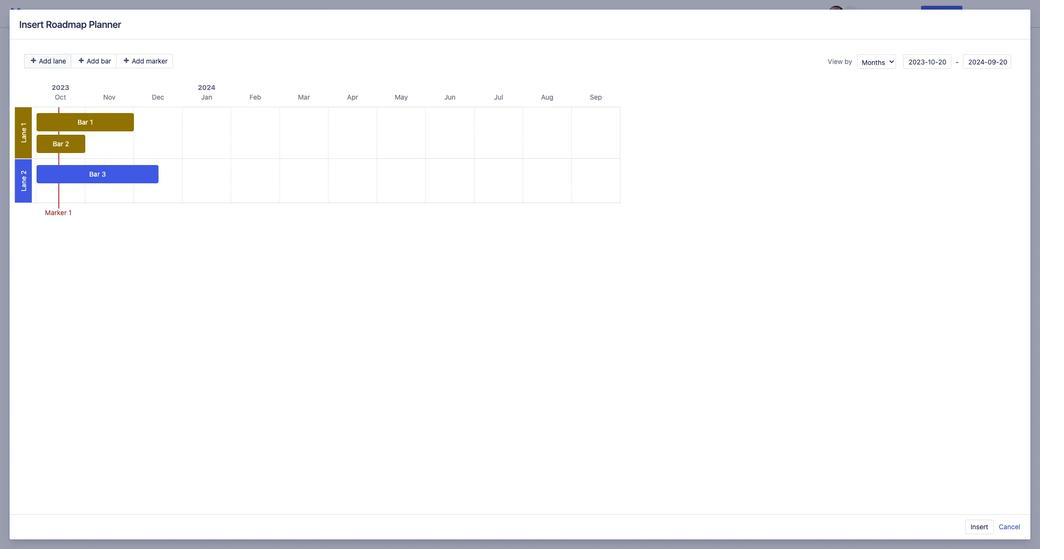 Task type: locate. For each thing, give the bounding box(es) containing it.
confluence image
[[8, 6, 23, 21], [8, 6, 23, 21]]

0 horizontal spatial add
[[39, 57, 51, 65]]

insert for insert roadmap planner
[[19, 19, 44, 30]]

luctus
[[347, 104, 368, 113]]

lane for 1
[[19, 128, 27, 143]]

oct
[[55, 93, 66, 101]]

2023 oct
[[52, 83, 69, 101]]

insert left cancel at right bottom
[[971, 523, 989, 532]]

2024
[[198, 83, 216, 92]]

planner
[[89, 19, 121, 30]]

ac
[[377, 117, 385, 126]]

numbered list ⌘⇧7 image
[[278, 8, 290, 19]]

add left marker
[[132, 57, 144, 65]]

marker
[[45, 209, 67, 217]]

close draft
[[970, 9, 1006, 17]]

add inside add marker button
[[132, 57, 144, 65]]

1
[[90, 118, 93, 126], [19, 123, 27, 126], [69, 209, 72, 217]]

marvel
[[630, 156, 653, 164]]

add left bar
[[87, 57, 99, 65]]

feb
[[250, 93, 261, 101]]

link image
[[348, 8, 359, 19]]

1 lane from the top
[[19, 128, 27, 143]]

add lane
[[37, 57, 66, 65]]

james peterson image
[[829, 6, 844, 21]]

1 vertical spatial insert
[[971, 523, 989, 532]]

lane
[[19, 128, 27, 143], [19, 177, 27, 192]]

-
[[954, 58, 961, 66]]

may
[[395, 93, 408, 101]]

1 horizontal spatial bar
[[78, 118, 88, 126]]

add marker
[[130, 57, 168, 65]]

nulla
[[347, 91, 365, 99]]

0 horizontal spatial 1
[[19, 123, 27, 126]]

add for lane
[[39, 57, 51, 65]]

close draft button
[[965, 6, 1011, 21]]

posuere
[[347, 117, 375, 126]]

lane 2
[[19, 171, 27, 192]]

lane for 2
[[19, 177, 27, 192]]

2
[[65, 140, 69, 148], [19, 171, 27, 175]]

0 vertical spatial lane
[[19, 128, 27, 143]]

3 add from the left
[[132, 57, 144, 65]]

and
[[594, 167, 607, 176]]

1 horizontal spatial add
[[87, 57, 99, 65]]

1 horizontal spatial 2
[[65, 140, 69, 148]]

eget
[[347, 34, 363, 43]]

cancel
[[999, 523, 1021, 532]]

add for bar
[[87, 57, 99, 65]]

0 vertical spatial insert
[[19, 19, 44, 30]]

0 vertical spatial 2
[[65, 140, 69, 148]]

walk
[[590, 156, 607, 164]]

of
[[655, 156, 662, 164]]

add bar
[[85, 57, 111, 65]]

insert inside button
[[971, 523, 989, 532]]

1 add from the left
[[39, 57, 51, 65]]

insert roadmap planner
[[19, 19, 121, 30]]

2 horizontal spatial 1
[[90, 118, 93, 126]]

insert
[[19, 19, 44, 30], [971, 523, 989, 532]]

1 vertical spatial 2
[[19, 171, 27, 175]]

1 for lane 1
[[19, 123, 27, 126]]

jan
[[201, 93, 212, 101]]

add left lane
[[39, 57, 51, 65]]

1 vertical spatial bar
[[53, 140, 63, 148]]

2 down lane 1
[[19, 171, 27, 175]]

1 vertical spatial lane
[[19, 177, 27, 192]]

1 for bar 1
[[90, 118, 93, 126]]

0 horizontal spatial bar
[[53, 140, 63, 148]]

lane
[[53, 57, 66, 65]]

tortor
[[408, 104, 427, 113]]

2 vertical spatial bar
[[89, 170, 100, 178]]

2 right lane 1
[[65, 140, 69, 148]]

first
[[513, 156, 527, 164]]

nulla aliquet porttitor lacus luctus accumsan tortor posuere ac ut.
[[347, 91, 442, 126]]

0 horizontal spatial 2
[[19, 171, 27, 175]]

porttitor
[[392, 91, 420, 99]]

add for marker
[[132, 57, 144, 65]]

2 lane from the top
[[19, 177, 27, 192]]

view
[[828, 57, 843, 66]]

1 horizontal spatial insert
[[971, 523, 989, 532]]

mar
[[298, 93, 310, 101]]

bar
[[78, 118, 88, 126], [53, 140, 63, 148], [89, 170, 100, 178]]

purus
[[396, 21, 415, 30]]

insert roadmap planner dialog
[[10, 10, 1031, 540]]

2 for bar 2
[[65, 140, 69, 148]]

add bar button
[[72, 54, 116, 68]]

action item image
[[332, 8, 344, 19]]

my
[[501, 156, 511, 164]]

add inside add lane button
[[39, 57, 51, 65]]

2 horizontal spatial bar
[[89, 170, 100, 178]]

saved
[[800, 9, 819, 17]]

0 vertical spatial bar
[[78, 118, 88, 126]]

table image
[[410, 8, 421, 19]]

1 horizontal spatial 1
[[69, 209, 72, 217]]

shoe:
[[529, 156, 548, 164]]

apparel
[[541, 167, 567, 176]]

0 horizontal spatial insert
[[19, 19, 44, 30]]

ut.
[[387, 117, 396, 126]]

undo ⌘z image
[[33, 8, 44, 19]]

2 add from the left
[[87, 57, 99, 65]]

design
[[569, 167, 592, 176]]

add inside "add bar" button
[[87, 57, 99, 65]]

bar 1
[[78, 118, 93, 126]]

marker
[[146, 57, 168, 65]]

accumsan
[[370, 104, 406, 113]]

bar for bar 2
[[53, 140, 63, 148]]

add
[[39, 57, 51, 65], [87, 57, 99, 65], [132, 57, 144, 65]]

close
[[970, 9, 988, 17]]

insert left redo ⌘⇧z image on the top left of page
[[19, 19, 44, 30]]

2 horizontal spatial add
[[132, 57, 144, 65]]



Task type: describe. For each thing, give the bounding box(es) containing it.
roadmap
[[46, 19, 87, 30]]

2024 jan
[[198, 83, 216, 101]]

insert button
[[966, 520, 994, 535]]

layouts image
[[425, 8, 437, 19]]

aliquet
[[367, 91, 390, 99]]

bar 2
[[53, 140, 69, 148]]

italic ⌘i image
[[161, 8, 173, 19]]

bar
[[101, 57, 111, 65]]

cancel button
[[999, 520, 1021, 535]]

yy-mm-dd text field
[[904, 54, 952, 69]]

a
[[624, 156, 628, 164]]

Main content area, start typing to enter text. text field
[[85, 0, 952, 492]]

insert for insert
[[971, 523, 989, 532]]

lane 1
[[19, 123, 27, 143]]

duis.
[[365, 34, 381, 43]]

2023
[[52, 83, 69, 92]]

marker 1
[[45, 209, 72, 217]]

yy-mm-dd text field
[[963, 54, 1011, 69]]

bullet list ⌘⇧8 image
[[263, 8, 274, 19]]

redo ⌘⇧z image
[[48, 8, 60, 19]]

my first shoe: the weary walk 0.8, a marvel of foot apparel design and creation.
[[501, 156, 664, 176]]

draft
[[990, 9, 1006, 17]]

the
[[550, 156, 564, 164]]

scelerisque
[[354, 21, 394, 30]]

3
[[102, 170, 106, 178]]

lacus
[[422, 91, 440, 99]]

jul
[[494, 93, 503, 101]]

bar for bar 1
[[78, 118, 88, 126]]

outdent ⇧tab image
[[293, 8, 305, 19]]

weary
[[566, 156, 588, 164]]

apr
[[347, 93, 358, 101]]

nov
[[103, 93, 116, 101]]

editable content region
[[85, 0, 952, 550]]

indent tab image
[[309, 8, 320, 19]]

a
[[347, 21, 352, 30]]

foot
[[525, 167, 539, 176]]

dec
[[152, 93, 164, 101]]

by
[[845, 57, 852, 66]]

publish...
[[927, 9, 957, 17]]

sep
[[590, 93, 602, 101]]

emoji image
[[394, 8, 406, 19]]

aug
[[541, 93, 554, 101]]

add image, video, or file image
[[363, 8, 375, 19]]

bold ⌘b image
[[146, 8, 157, 19]]

add marker button
[[117, 54, 173, 68]]

0.8,
[[609, 156, 622, 164]]

add lane button
[[24, 54, 71, 68]]

semper
[[417, 21, 443, 30]]

1 for marker 1
[[69, 209, 72, 217]]

jun
[[444, 93, 456, 101]]

2 for lane 2
[[19, 171, 27, 175]]

creation.
[[610, 167, 640, 176]]

bar 3
[[89, 170, 106, 178]]

publish... button
[[922, 6, 963, 21]]

view by
[[828, 57, 852, 66]]

bar for bar 3
[[89, 170, 100, 178]]

mention image
[[379, 8, 390, 19]]

a scelerisque purus semper eget duis.
[[347, 21, 445, 43]]



Task type: vqa. For each thing, say whether or not it's contained in the screenshot.
scelerisque
yes



